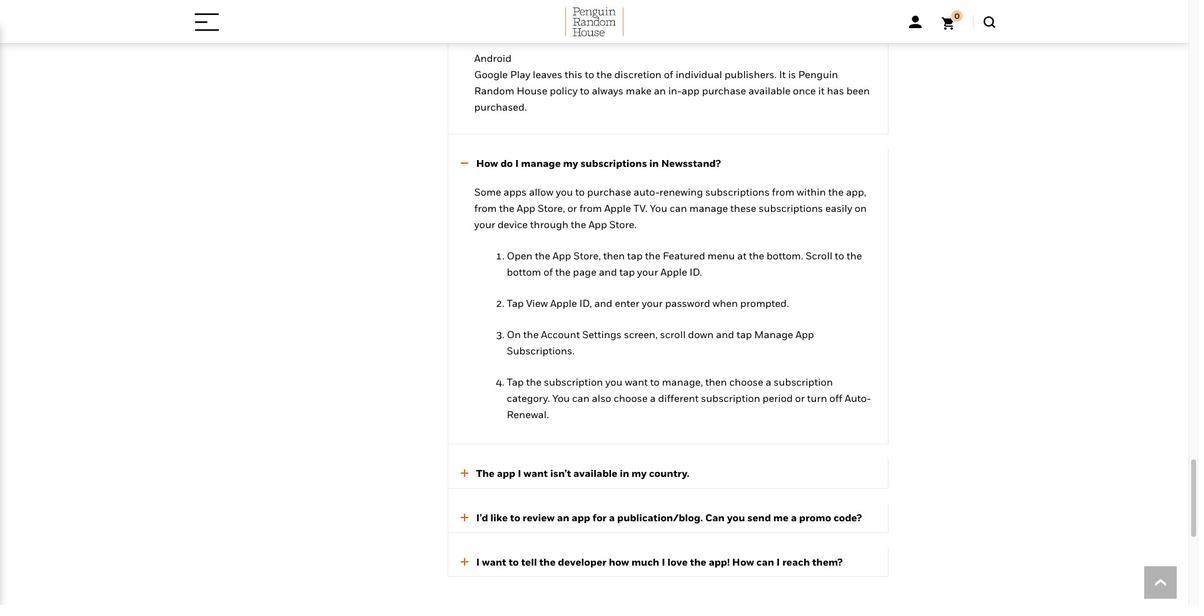 Task type: vqa. For each thing, say whether or not it's contained in the screenshot.
middle from
yes



Task type: locate. For each thing, give the bounding box(es) containing it.
1 vertical spatial then
[[706, 376, 727, 389]]

house
[[517, 84, 548, 97]]

apple
[[605, 202, 631, 215], [661, 266, 688, 279], [550, 297, 577, 310]]

manage,
[[662, 376, 703, 389]]

store,
[[538, 202, 565, 215], [574, 250, 601, 262]]

in for my
[[620, 468, 630, 480]]

an
[[654, 84, 666, 97], [557, 512, 570, 524]]

2 vertical spatial app
[[572, 512, 591, 524]]

store, up page
[[574, 250, 601, 262]]

can
[[670, 202, 687, 215], [572, 393, 590, 405], [757, 556, 775, 568]]

1 vertical spatial app
[[497, 468, 516, 480]]

different
[[658, 393, 699, 405]]

app down through
[[553, 250, 571, 262]]

app inside open the app store, then tap the featured menu at the bottom. scroll to the bottom of the page and tap your apple id.
[[553, 250, 571, 262]]

your inside open the app store, then tap the featured menu at the bottom. scroll to the bottom of the page and tap your apple id.
[[637, 266, 658, 279]]

love
[[668, 556, 688, 568]]

1 tap from the top
[[507, 297, 524, 310]]

0 horizontal spatial available
[[574, 468, 618, 480]]

code?
[[834, 512, 862, 524]]

then
[[603, 250, 625, 262], [706, 376, 727, 389]]

can left also
[[572, 393, 590, 405]]

1 vertical spatial subscriptions
[[706, 186, 770, 199]]

manage inside the some apps allow you to purchase auto-renewing subscriptions from within the app, from the app store, or from apple tv. you can manage these subscriptions easily on your device through the app store.
[[690, 202, 728, 215]]

an inside android google play leaves this to the discretion of individual publishers. it is penguin random house policy to always make an in-app purchase available once it has been purchased.
[[654, 84, 666, 97]]

1 vertical spatial tap
[[620, 266, 635, 279]]

to inside the some apps allow you to purchase auto-renewing subscriptions from within the app, from the app store, or from apple tv. you can manage these subscriptions easily on your device through the app store.
[[576, 186, 585, 199]]

then right manage,
[[706, 376, 727, 389]]

subscriptions up "these"
[[706, 186, 770, 199]]

0 horizontal spatial how
[[476, 157, 498, 169]]

0 horizontal spatial or
[[568, 202, 577, 215]]

your up tap view apple id, and enter your password when prompted.
[[637, 266, 658, 279]]

app left for
[[572, 512, 591, 524]]

tap left manage
[[737, 329, 752, 341]]

tell
[[521, 556, 537, 568]]

need
[[692, 21, 716, 33]]

to inside tap the subscription you want to manage, then choose a subscription category. you can also choose a different subscription period or turn off auto- renewal.
[[651, 376, 660, 389]]

available down it
[[749, 84, 791, 97]]

can down renewing
[[670, 202, 687, 215]]

purchased.
[[475, 101, 527, 113]]

1 vertical spatial choose
[[614, 393, 648, 405]]

tap down "store."
[[628, 250, 643, 262]]

0 vertical spatial you
[[650, 202, 668, 215]]

enter
[[615, 297, 640, 310]]

of right bottom
[[544, 266, 553, 279]]

subscription left period on the bottom
[[701, 393, 761, 405]]

how
[[476, 157, 498, 169], [732, 556, 754, 568]]

0 horizontal spatial is
[[543, 21, 551, 33]]

2 horizontal spatial app
[[682, 84, 700, 97]]

choose up period on the bottom
[[730, 376, 764, 389]]

is right it
[[789, 68, 796, 81]]

1 vertical spatial available
[[574, 468, 618, 480]]

1 vertical spatial an
[[557, 512, 570, 524]]

of up in-
[[664, 68, 674, 81]]

1 horizontal spatial apple
[[605, 202, 631, 215]]

subscription
[[544, 376, 603, 389], [774, 376, 833, 389], [701, 393, 761, 405]]

your right enter
[[642, 297, 663, 310]]

2 horizontal spatial want
[[625, 376, 648, 389]]

or left turn
[[796, 393, 805, 405]]

i down i'd
[[476, 556, 480, 568]]

the up always
[[597, 68, 612, 81]]

1 vertical spatial store,
[[574, 250, 601, 262]]

the right on
[[524, 329, 539, 341]]

to down this
[[580, 84, 590, 97]]

subscription up also
[[544, 376, 603, 389]]

it
[[780, 68, 786, 81]]

available right isn't
[[574, 468, 618, 480]]

2 horizontal spatial can
[[757, 556, 775, 568]]

in
[[650, 157, 659, 169], [620, 468, 630, 480]]

tap up category.
[[507, 376, 524, 389]]

0 vertical spatial tap
[[507, 297, 524, 310]]

you right category.
[[553, 393, 570, 405]]

the app i want isn't available in my country.
[[476, 468, 690, 480]]

1 vertical spatial is
[[789, 68, 796, 81]]

choose
[[730, 376, 764, 389], [614, 393, 648, 405]]

0 vertical spatial is
[[543, 21, 551, 33]]

for
[[593, 512, 607, 524]]

want left manage,
[[625, 376, 648, 389]]

0 horizontal spatial can
[[572, 393, 590, 405]]

tap inside tap the subscription you want to manage, then choose a subscription category. you can also choose a different subscription period or turn off auto- renewal.
[[507, 376, 524, 389]]

can inside tap the subscription you want to manage, then choose a subscription category. you can also choose a different subscription period or turn off auto- renewal.
[[572, 393, 590, 405]]

some apps allow you to purchase auto-renewing subscriptions from within the app, from the app store, or from apple tv. you can manage these subscriptions easily on your device through the app store.
[[475, 186, 867, 231]]

the right scroll
[[847, 250, 862, 262]]

down
[[688, 329, 714, 341]]

if
[[507, 21, 514, 33]]

purchase inside the some apps allow you to purchase auto-renewing subscriptions from within the app, from the app store, or from apple tv. you can manage these subscriptions easily on your device through the app store.
[[587, 186, 632, 199]]

manage up allow
[[521, 157, 561, 169]]

0 vertical spatial my
[[563, 157, 578, 169]]

1 horizontal spatial manage
[[690, 202, 728, 215]]

the inside android google play leaves this to the discretion of individual publishers. it is penguin random house policy to always make an in-app purchase available once it has been purchased.
[[597, 68, 612, 81]]

0 horizontal spatial my
[[563, 157, 578, 169]]

app right manage
[[796, 329, 814, 341]]

or inside tap the subscription you want to manage, then choose a subscription category. you can also choose a different subscription period or turn off auto- renewal.
[[796, 393, 805, 405]]

0 horizontal spatial of
[[544, 266, 553, 279]]

a up period on the bottom
[[766, 376, 772, 389]]

and right page
[[599, 266, 617, 279]]

1 vertical spatial of
[[544, 266, 553, 279]]

1 horizontal spatial in
[[650, 157, 659, 169]]

how do i manage my subscriptions in newsstand? link
[[448, 156, 876, 172]]

tap
[[507, 297, 524, 310], [507, 376, 524, 389]]

2 horizontal spatial apple
[[661, 266, 688, 279]]

then inside open the app store, then tap the featured menu at the bottom. scroll to the bottom of the page and tap your apple id.
[[603, 250, 625, 262]]

the left page
[[556, 266, 571, 279]]

1 horizontal spatial is
[[789, 68, 796, 81]]

from left "within"
[[772, 186, 795, 199]]

1 horizontal spatial app
[[572, 512, 591, 524]]

0 vertical spatial subscriptions
[[581, 157, 647, 169]]

0 vertical spatial can
[[670, 202, 687, 215]]

is left no
[[543, 21, 551, 33]]

app,
[[846, 186, 867, 199]]

in inside 'link'
[[650, 157, 659, 169]]

purchase down how do i manage my subscriptions in newsstand?
[[587, 186, 632, 199]]

of inside open the app store, then tap the featured menu at the bottom. scroll to the bottom of the page and tap your apple id.
[[544, 266, 553, 279]]

0 vertical spatial available
[[749, 84, 791, 97]]

0 horizontal spatial manage
[[521, 157, 561, 169]]

1 vertical spatial want
[[524, 468, 548, 480]]

and inside on the account settings screen, scroll down and tap manage app subscriptions.
[[716, 329, 735, 341]]

1 horizontal spatial how
[[732, 556, 754, 568]]

purchase
[[702, 84, 747, 97], [587, 186, 632, 199]]

tap for tap the subscription you want to manage, then choose a subscription category. you can also choose a different subscription period or turn off auto- renewal.
[[507, 376, 524, 389]]

an right review
[[557, 512, 570, 524]]

subscriptions up auto-
[[581, 157, 647, 169]]

in for newsstand?
[[650, 157, 659, 169]]

how inside i want to tell the developer how much i love the app! how can i reach them? link
[[732, 556, 754, 568]]

want left tell
[[482, 556, 507, 568]]

0 horizontal spatial then
[[603, 250, 625, 262]]

your left the device
[[475, 219, 496, 231]]

to right this
[[585, 68, 595, 81]]

1 vertical spatial in
[[620, 468, 630, 480]]

you
[[650, 21, 668, 33], [556, 186, 573, 199], [606, 376, 623, 389], [727, 512, 745, 524]]

2 vertical spatial and
[[716, 329, 735, 341]]

you up also
[[606, 376, 623, 389]]

2 vertical spatial can
[[757, 556, 775, 568]]

the up category.
[[526, 376, 542, 389]]

penguin random house image
[[565, 8, 624, 36]]

a right for
[[609, 512, 615, 524]]

a
[[766, 376, 772, 389], [650, 393, 656, 405], [609, 512, 615, 524], [791, 512, 797, 524]]

in left country.
[[620, 468, 630, 480]]

0 vertical spatial in
[[650, 157, 659, 169]]

app down individual
[[682, 84, 700, 97]]

1 horizontal spatial want
[[524, 468, 548, 480]]

0 vertical spatial an
[[654, 84, 666, 97]]

how
[[609, 556, 629, 568]]

from down the some
[[475, 202, 497, 215]]

and inside open the app store, then tap the featured menu at the bottom. scroll to the bottom of the page and tap your apple id.
[[599, 266, 617, 279]]

0 horizontal spatial apple
[[550, 297, 577, 310]]

1 horizontal spatial purchase
[[702, 84, 747, 97]]

store, inside the some apps allow you to purchase auto-renewing subscriptions from within the app, from the app store, or from apple tv. you can manage these subscriptions easily on your device through the app store.
[[538, 202, 565, 215]]

tap left view on the left of the page
[[507, 297, 524, 310]]

1 horizontal spatial store,
[[574, 250, 601, 262]]

option
[[568, 21, 598, 33]]

and right id,
[[595, 297, 613, 310]]

1 vertical spatial tap
[[507, 376, 524, 389]]

0 horizontal spatial in
[[620, 468, 630, 480]]

0 vertical spatial your
[[475, 219, 496, 231]]

2 horizontal spatial from
[[772, 186, 795, 199]]

how right app!
[[732, 556, 754, 568]]

2 vertical spatial your
[[642, 297, 663, 310]]

on
[[855, 202, 867, 215]]

1 horizontal spatial of
[[664, 68, 674, 81]]

app
[[517, 202, 536, 215], [589, 219, 607, 231], [553, 250, 571, 262], [796, 329, 814, 341]]

manage
[[755, 329, 794, 341]]

1 vertical spatial my
[[632, 468, 647, 480]]

2 vertical spatial subscriptions
[[759, 202, 823, 215]]

the
[[476, 468, 495, 480]]

manage down renewing
[[690, 202, 728, 215]]

2 vertical spatial want
[[482, 556, 507, 568]]

shopping cart image
[[942, 10, 963, 30]]

you
[[650, 202, 668, 215], [553, 393, 570, 405]]

0 horizontal spatial from
[[475, 202, 497, 215]]

when
[[713, 297, 738, 310]]

tap view apple id, and enter your password when prompted.
[[507, 297, 789, 310]]

then down "store."
[[603, 250, 625, 262]]

purchase down individual
[[702, 84, 747, 97]]

an left in-
[[654, 84, 666, 97]]

i right the
[[518, 468, 522, 480]]

store, inside open the app store, then tap the featured menu at the bottom. scroll to the bottom of the page and tap your apple id.
[[574, 250, 601, 262]]

off
[[830, 393, 843, 405]]

1 vertical spatial you
[[553, 393, 570, 405]]

1 horizontal spatial you
[[650, 202, 668, 215]]

1 vertical spatial purchase
[[587, 186, 632, 199]]

i
[[515, 157, 519, 169], [518, 468, 522, 480], [476, 556, 480, 568], [662, 556, 665, 568], [777, 556, 780, 568]]

publishers.
[[725, 68, 777, 81]]

to right option
[[601, 21, 610, 33]]

promo
[[800, 512, 832, 524]]

from
[[772, 186, 795, 199], [475, 202, 497, 215], [580, 202, 602, 215]]

0 horizontal spatial purchase
[[587, 186, 632, 199]]

page
[[573, 266, 597, 279]]

me
[[774, 512, 789, 524]]

1 vertical spatial can
[[572, 393, 590, 405]]

app right the
[[497, 468, 516, 480]]

search image
[[984, 16, 996, 28]]

0 vertical spatial of
[[664, 68, 674, 81]]

the right the love
[[690, 556, 707, 568]]

auto-
[[845, 393, 871, 405]]

manage inside 'link'
[[521, 157, 561, 169]]

1 horizontal spatial choose
[[730, 376, 764, 389]]

1 vertical spatial your
[[637, 266, 658, 279]]

you right allow
[[556, 186, 573, 199]]

to right scroll
[[835, 250, 845, 262]]

can for to
[[572, 393, 590, 405]]

to left manage,
[[651, 376, 660, 389]]

0 vertical spatial store,
[[538, 202, 565, 215]]

2 vertical spatial tap
[[737, 329, 752, 341]]

can left reach
[[757, 556, 775, 568]]

to inside open the app store, then tap the featured menu at the bottom. scroll to the bottom of the page and tap your apple id.
[[835, 250, 845, 262]]

easily
[[826, 202, 853, 215]]

i inside 'link'
[[515, 157, 519, 169]]

android google play leaves this to the discretion of individual publishers. it is penguin random house policy to always make an in-app purchase available once it has been purchased.
[[475, 52, 870, 113]]

store, up through
[[538, 202, 565, 215]]

in up auto-
[[650, 157, 659, 169]]

0 vertical spatial tap
[[628, 250, 643, 262]]

how left do
[[476, 157, 498, 169]]

app
[[682, 84, 700, 97], [497, 468, 516, 480], [572, 512, 591, 524]]

to down how do i manage my subscriptions in newsstand?
[[576, 186, 585, 199]]

my inside the app i want isn't available in my country. link
[[632, 468, 647, 480]]

from down how do i manage my subscriptions in newsstand?
[[580, 202, 602, 215]]

want
[[625, 376, 648, 389], [524, 468, 548, 480], [482, 556, 507, 568]]

available inside android google play leaves this to the discretion of individual publishers. it is penguin random house policy to always make an in-app purchase available once it has been purchased.
[[749, 84, 791, 97]]

app down apps
[[517, 202, 536, 215]]

apps
[[504, 186, 527, 199]]

1 horizontal spatial then
[[706, 376, 727, 389]]

1 horizontal spatial from
[[580, 202, 602, 215]]

0 vertical spatial then
[[603, 250, 625, 262]]

0 vertical spatial app
[[682, 84, 700, 97]]

0 vertical spatial choose
[[730, 376, 764, 389]]

2 tap from the top
[[507, 376, 524, 389]]

do
[[501, 157, 513, 169]]

you inside the some apps allow you to purchase auto-renewing subscriptions from within the app, from the app store, or from apple tv. you can manage these subscriptions easily on your device through the app store.
[[650, 202, 668, 215]]

review
[[523, 512, 555, 524]]

i left reach
[[777, 556, 780, 568]]

1 horizontal spatial or
[[796, 393, 805, 405]]

0 horizontal spatial you
[[553, 393, 570, 405]]

0 vertical spatial manage
[[521, 157, 561, 169]]

1 horizontal spatial an
[[654, 84, 666, 97]]

apple inside the some apps allow you to purchase auto-renewing subscriptions from within the app, from the app store, or from apple tv. you can manage these subscriptions easily on your device through the app store.
[[605, 202, 631, 215]]

penguin
[[799, 68, 839, 81]]

within
[[797, 186, 826, 199]]

1 vertical spatial manage
[[690, 202, 728, 215]]

1 horizontal spatial can
[[670, 202, 687, 215]]

0 horizontal spatial store,
[[538, 202, 565, 215]]

or up through
[[568, 202, 577, 215]]

apple down 'featured'
[[661, 266, 688, 279]]

much
[[632, 556, 660, 568]]

screen,
[[624, 329, 658, 341]]

i left the love
[[662, 556, 665, 568]]

0 vertical spatial purchase
[[702, 84, 747, 97]]

0 vertical spatial and
[[599, 266, 617, 279]]

you right can
[[727, 512, 745, 524]]

0 vertical spatial or
[[568, 202, 577, 215]]

choose right also
[[614, 393, 648, 405]]

subscription up turn
[[774, 376, 833, 389]]

tap the subscription you want to manage, then choose a subscription category. you can also choose a different subscription period or turn off auto- renewal.
[[507, 376, 871, 421]]

the right open
[[535, 250, 551, 262]]

you right 'tv.'
[[650, 202, 668, 215]]

my inside how do i manage my subscriptions in newsstand? 'link'
[[563, 157, 578, 169]]

apple up "store."
[[605, 202, 631, 215]]

or
[[568, 202, 577, 215], [796, 393, 805, 405]]

and right down
[[716, 329, 735, 341]]

apple left id,
[[550, 297, 577, 310]]

0 vertical spatial apple
[[605, 202, 631, 215]]

1 horizontal spatial available
[[749, 84, 791, 97]]

1 horizontal spatial my
[[632, 468, 647, 480]]

1 vertical spatial how
[[732, 556, 754, 568]]

tap
[[628, 250, 643, 262], [620, 266, 635, 279], [737, 329, 752, 341]]

1 vertical spatial apple
[[661, 266, 688, 279]]

i right do
[[515, 157, 519, 169]]

tap up enter
[[620, 266, 635, 279]]

want left isn't
[[524, 468, 548, 480]]

subscriptions down "within"
[[759, 202, 823, 215]]

the
[[597, 68, 612, 81], [829, 186, 844, 199], [499, 202, 515, 215], [571, 219, 586, 231], [535, 250, 551, 262], [645, 250, 661, 262], [749, 250, 765, 262], [847, 250, 862, 262], [556, 266, 571, 279], [524, 329, 539, 341], [526, 376, 542, 389], [540, 556, 556, 568], [690, 556, 707, 568]]

how do i manage my subscriptions in newsstand?
[[476, 157, 721, 169]]

to left tell
[[509, 556, 519, 568]]

1 vertical spatial or
[[796, 393, 805, 405]]

0 vertical spatial want
[[625, 376, 648, 389]]

0 vertical spatial how
[[476, 157, 498, 169]]



Task type: describe. For each thing, give the bounding box(es) containing it.
country.
[[649, 468, 690, 480]]

prompted.
[[741, 297, 789, 310]]

tv.
[[634, 202, 648, 215]]

device
[[498, 219, 528, 231]]

like
[[491, 512, 508, 524]]

of inside android google play leaves this to the discretion of individual publishers. it is penguin random house policy to always make an in-app purchase available once it has been purchased.
[[664, 68, 674, 81]]

renewal.
[[507, 409, 549, 421]]

purchase inside android google play leaves this to the discretion of individual publishers. it is penguin random house policy to always make an in-app purchase available once it has been purchased.
[[702, 84, 747, 97]]

play
[[510, 68, 531, 81]]

i'd
[[476, 512, 488, 524]]

can for developer
[[757, 556, 775, 568]]

make
[[626, 84, 652, 97]]

id.
[[690, 266, 703, 279]]

0 horizontal spatial app
[[497, 468, 516, 480]]

the left 'featured'
[[645, 250, 661, 262]]

then inside tap the subscription you want to manage, then choose a subscription category. you can also choose a different subscription period or turn off auto- renewal.
[[706, 376, 727, 389]]

restore,
[[613, 21, 648, 33]]

0 horizontal spatial choose
[[614, 393, 648, 405]]

view
[[526, 297, 548, 310]]

the right tell
[[540, 556, 556, 568]]

scroll
[[660, 329, 686, 341]]

tap inside on the account settings screen, scroll down and tap manage app subscriptions.
[[737, 329, 752, 341]]

subscriptions.
[[507, 345, 575, 358]]

always
[[592, 84, 624, 97]]

category.
[[507, 393, 550, 405]]

apple inside open the app store, then tap the featured menu at the bottom. scroll to the bottom of the page and tap your apple id.
[[661, 266, 688, 279]]

period
[[763, 393, 793, 405]]

allow
[[529, 186, 554, 199]]

scroll
[[806, 250, 833, 262]]

the inside tap the subscription you want to manage, then choose a subscription category. you can also choose a different subscription period or turn off auto- renewal.
[[526, 376, 542, 389]]

i want to tell the developer how much i love the app! how can i reach them?
[[476, 556, 843, 568]]

subscriptions inside 'link'
[[581, 157, 647, 169]]

the right through
[[571, 219, 586, 231]]

renewing
[[660, 186, 703, 199]]

your inside the some apps allow you to purchase auto-renewing subscriptions from within the app, from the app store, or from apple tv. you can manage these subscriptions easily on your device through the app store.
[[475, 219, 496, 231]]

on
[[507, 329, 521, 341]]

this
[[565, 68, 583, 81]]

settings
[[583, 329, 622, 341]]

the right at
[[749, 250, 765, 262]]

auto-
[[634, 186, 660, 199]]

individual
[[676, 68, 723, 81]]

account
[[541, 329, 580, 341]]

can inside the some apps allow you to purchase auto-renewing subscriptions from within the app, from the app store, or from apple tv. you can manage these subscriptions easily on your device through the app store.
[[670, 202, 687, 215]]

publication/blog.
[[618, 512, 703, 524]]

the app i want isn't available in my country. link
[[448, 466, 876, 482]]

can
[[706, 512, 725, 524]]

google
[[475, 68, 508, 81]]

i'd like to review an app for a publication/blog. can you send me a promo code?
[[476, 512, 862, 524]]

0 horizontal spatial subscription
[[544, 376, 603, 389]]

you inside the some apps allow you to purchase auto-renewing subscriptions from within the app, from the app store, or from apple tv. you can manage these subscriptions easily on your device through the app store.
[[556, 186, 573, 199]]

store.
[[610, 219, 637, 231]]

bottom
[[507, 266, 541, 279]]

1 vertical spatial and
[[595, 297, 613, 310]]

the up the device
[[499, 202, 515, 215]]

newsstand?
[[662, 157, 721, 169]]

it
[[819, 84, 825, 97]]

in-
[[669, 84, 682, 97]]

to right like
[[510, 512, 521, 524]]

policy
[[550, 84, 578, 97]]

turn
[[808, 393, 828, 405]]

send
[[748, 512, 771, 524]]

2 vertical spatial apple
[[550, 297, 577, 310]]

discretion
[[615, 68, 662, 81]]

developer
[[558, 556, 607, 568]]

password
[[665, 297, 711, 310]]

featured
[[663, 250, 706, 262]]

on the account settings screen, scroll down and tap manage app subscriptions.
[[507, 329, 814, 358]]

is inside android google play leaves this to the discretion of individual publishers. it is penguin random house policy to always make an in-app purchase available once it has been purchased.
[[789, 68, 796, 81]]

you left may
[[650, 21, 668, 33]]

app left "store."
[[589, 219, 607, 231]]

i'd like to review an app for a publication/blog. can you send me a promo code? link
[[448, 511, 876, 527]]

you inside tap the subscription you want to manage, then choose a subscription category. you can also choose a different subscription period or turn off auto- renewal.
[[606, 376, 623, 389]]

the inside on the account settings screen, scroll down and tap manage app subscriptions.
[[524, 329, 539, 341]]

these
[[731, 202, 757, 215]]

tap for tap view apple id, and enter your password when prompted.
[[507, 297, 524, 310]]

a right the "me"
[[791, 512, 797, 524]]

android
[[475, 52, 512, 64]]

open
[[507, 250, 533, 262]]

some
[[475, 186, 501, 199]]

how inside how do i manage my subscriptions in newsstand? 'link'
[[476, 157, 498, 169]]

isn't
[[551, 468, 571, 480]]

once
[[793, 84, 816, 97]]

leaves
[[533, 68, 563, 81]]

if there is no option to restore, you may need to
[[507, 21, 730, 33]]

0 horizontal spatial an
[[557, 512, 570, 524]]

has
[[827, 84, 845, 97]]

random
[[475, 84, 515, 97]]

been
[[847, 84, 870, 97]]

a left different
[[650, 393, 656, 405]]

app inside on the account settings screen, scroll down and tap manage app subscriptions.
[[796, 329, 814, 341]]

i want to tell the developer how much i love the app! how can i reach them? link
[[448, 555, 876, 571]]

no
[[553, 21, 565, 33]]

through
[[530, 219, 569, 231]]

want inside tap the subscription you want to manage, then choose a subscription category. you can also choose a different subscription period or turn off auto- renewal.
[[625, 376, 648, 389]]

may
[[670, 21, 690, 33]]

0 horizontal spatial want
[[482, 556, 507, 568]]

at
[[738, 250, 747, 262]]

bottom.
[[767, 250, 804, 262]]

1 horizontal spatial subscription
[[701, 393, 761, 405]]

open the app store, then tap the featured menu at the bottom. scroll to the bottom of the page and tap your apple id.
[[507, 250, 862, 279]]

also
[[592, 393, 612, 405]]

or inside the some apps allow you to purchase auto-renewing subscriptions from within the app, from the app store, or from apple tv. you can manage these subscriptions easily on your device through the app store.
[[568, 202, 577, 215]]

app!
[[709, 556, 730, 568]]

sign in image
[[909, 16, 922, 28]]

the up easily
[[829, 186, 844, 199]]

to right the need
[[718, 21, 728, 33]]

there
[[516, 21, 541, 33]]

app inside android google play leaves this to the discretion of individual publishers. it is penguin random house policy to always make an in-app purchase available once it has been purchased.
[[682, 84, 700, 97]]

2 horizontal spatial subscription
[[774, 376, 833, 389]]

menu
[[708, 250, 735, 262]]

you inside tap the subscription you want to manage, then choose a subscription category. you can also choose a different subscription period or turn off auto- renewal.
[[553, 393, 570, 405]]



